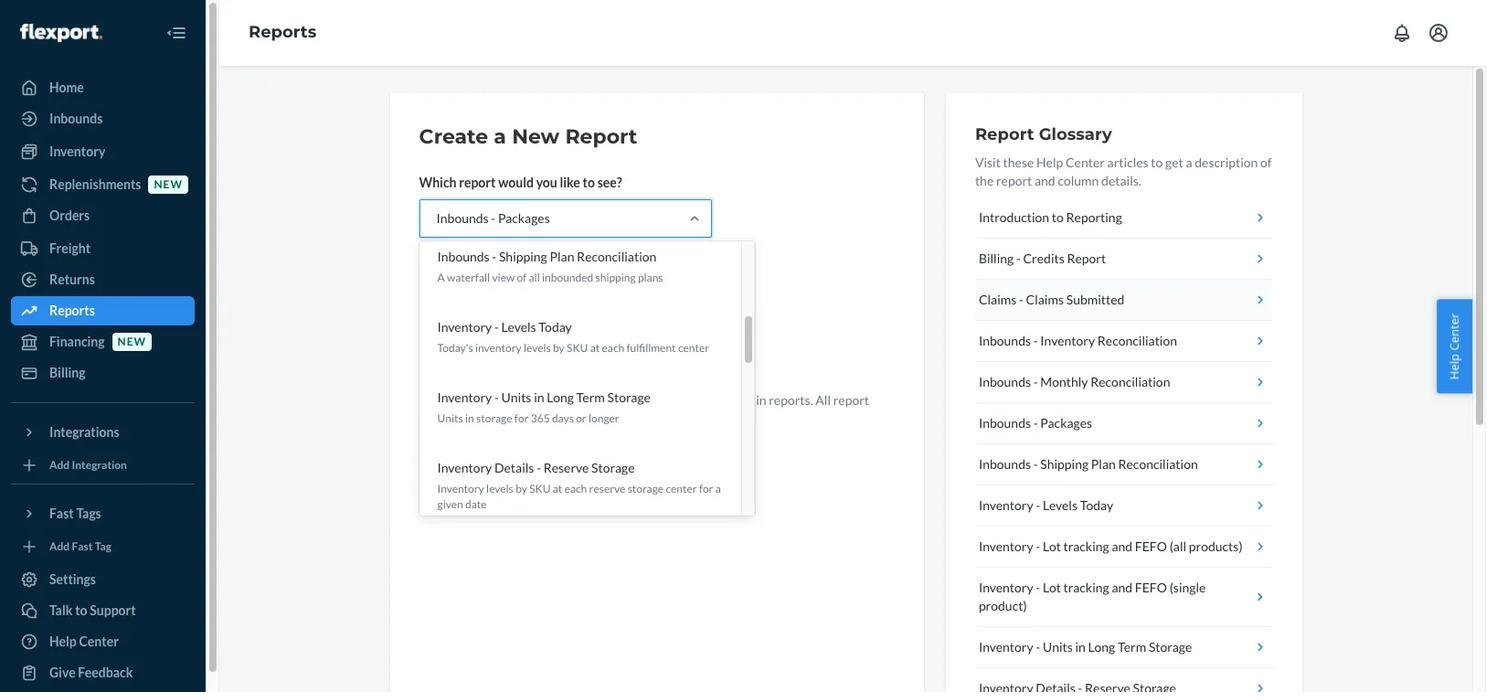 Task type: describe. For each thing, give the bounding box(es) containing it.
tags
[[76, 506, 101, 521]]

flexport logo image
[[20, 24, 102, 42]]

0 horizontal spatial inbounds - packages
[[437, 210, 550, 226]]

new
[[512, 124, 560, 149]]

lot for inventory - lot tracking and fefo (single product)
[[1043, 580, 1061, 595]]

time
[[419, 411, 444, 426]]

to left "be"
[[672, 392, 684, 408]]

help center button
[[1438, 299, 1473, 393]]

given
[[437, 498, 463, 511]]

0 horizontal spatial units
[[437, 412, 463, 425]]

would
[[498, 175, 534, 190]]

give
[[49, 665, 76, 680]]

inventory link
[[11, 137, 195, 166]]

inbounds inside inbounds link
[[49, 111, 103, 126]]

today for inventory - levels today today's inventory levels by sku at each fulfillment center
[[539, 319, 572, 335]]

term for inventory - units in long term storage units in storage for 365 days or longer
[[577, 390, 605, 405]]

help center link
[[11, 627, 195, 656]]

information
[[604, 392, 670, 408]]

close navigation image
[[165, 22, 187, 44]]

help inside visit these help center articles to get a description of the report and column details.
[[1037, 155, 1064, 170]]

inventory for inventory - levels today today's inventory levels by sku at each fulfillment center
[[437, 319, 492, 335]]

at for reserve
[[553, 482, 563, 496]]

help inside help center button
[[1447, 353, 1463, 379]]

to left "2"
[[500, 392, 512, 408]]

units for inventory - units in long term storage
[[1043, 639, 1073, 655]]

product)
[[979, 598, 1027, 614]]

integrations
[[49, 424, 119, 440]]

(single
[[1170, 580, 1206, 595]]

- inside 'inbounds - shipping plan reconciliation a waterfall view of all inbounded shipping plans'
[[492, 249, 497, 264]]

add fast tag
[[49, 540, 111, 554]]

0 horizontal spatial packages
[[498, 210, 550, 226]]

inventory for inventory - units in long term storage
[[979, 639, 1034, 655]]

inbounds - monthly reconciliation
[[979, 374, 1171, 389]]

claims - claims submitted
[[979, 292, 1125, 307]]

7/1/2023
[[431, 294, 485, 310]]

which
[[419, 175, 457, 190]]

inventory - levels today
[[979, 497, 1114, 513]]

date
[[419, 261, 447, 276]]

home link
[[11, 73, 195, 102]]

submitted
[[1067, 292, 1125, 307]]

take
[[456, 392, 481, 408]]

0 horizontal spatial reports
[[49, 303, 95, 318]]

plan for inbounds - shipping plan reconciliation
[[1091, 456, 1116, 472]]

inbounds - shipping plan reconciliation a waterfall view of all inbounded shipping plans
[[437, 249, 663, 284]]

- inside inventory details - reserve storage inventory levels by sku at each reserve storage center for a given date
[[537, 460, 541, 476]]

report left would
[[459, 175, 496, 190]]

inventory - lot tracking and fefo (all products)
[[979, 539, 1243, 554]]

inventory - levels today button
[[975, 485, 1273, 527]]

fast tags button
[[11, 499, 195, 528]]

0 horizontal spatial a
[[494, 124, 506, 149]]

waterfall
[[447, 270, 490, 284]]

talk to support button
[[11, 596, 195, 625]]

fulfillment
[[627, 341, 676, 355]]

inventory - lot tracking and fefo (single product)
[[979, 580, 1206, 614]]

new for replenishments
[[154, 178, 183, 191]]

for inside it may take up to 2 hours for new information to be reflected in reports. all report time fields are in universal time (utc).
[[558, 392, 575, 408]]

home
[[49, 80, 84, 95]]

0 vertical spatial reports
[[249, 22, 317, 42]]

add for add fast tag
[[49, 540, 70, 554]]

units for inventory - units in long term storage units in storage for 365 days or longer
[[502, 390, 532, 405]]

tag
[[95, 540, 111, 554]]

2 claims from the left
[[1026, 292, 1064, 307]]

at for today
[[590, 341, 600, 355]]

give feedback
[[49, 665, 133, 680]]

reporting
[[1067, 209, 1123, 225]]

talk to support
[[49, 603, 136, 618]]

create report
[[435, 350, 514, 366]]

details
[[495, 460, 534, 476]]

inventory for inventory - lot tracking and fefo (single product)
[[979, 580, 1034, 595]]

by for today
[[553, 341, 565, 355]]

date
[[465, 498, 487, 511]]

returns
[[49, 272, 95, 287]]

center inside inventory details - reserve storage inventory levels by sku at each reserve storage center for a given date
[[666, 482, 697, 496]]

inbounds inside inbounds - monthly reconciliation button
[[979, 374, 1031, 389]]

reconciliation down inbounds - inventory reconciliation button
[[1091, 374, 1171, 389]]

billing for billing - credits report
[[979, 251, 1014, 266]]

inventory details - reserve storage inventory levels by sku at each reserve storage center for a given date
[[437, 460, 721, 511]]

hours
[[524, 392, 556, 408]]

- inside button
[[1034, 456, 1038, 472]]

visit these help center articles to get a description of the report and column details.
[[975, 155, 1272, 188]]

center inside the inventory - levels today today's inventory levels by sku at each fulfillment center
[[678, 341, 710, 355]]

for inside inventory details - reserve storage inventory levels by sku at each reserve storage center for a given date
[[699, 482, 714, 496]]

credits
[[1024, 251, 1065, 266]]

- down which report would you like to see?
[[491, 210, 496, 226]]

products)
[[1189, 539, 1243, 554]]

of inside visit these help center articles to get a description of the report and column details.
[[1261, 155, 1272, 170]]

inbounds - packages inside inbounds - packages button
[[979, 415, 1093, 431]]

freight link
[[11, 234, 195, 263]]

1 horizontal spatial reports link
[[249, 22, 317, 42]]

of inside 'inbounds - shipping plan reconciliation a waterfall view of all inbounded shipping plans'
[[517, 270, 527, 284]]

create a new report
[[419, 124, 638, 149]]

inventory - units in long term storage button
[[975, 627, 1273, 668]]

it may take up to 2 hours for new information to be reflected in reports. all report time fields are in universal time (utc).
[[419, 392, 870, 426]]

settings link
[[11, 565, 195, 594]]

to right like
[[583, 175, 595, 190]]

to right talk at left
[[75, 603, 87, 618]]

are
[[479, 411, 498, 426]]

which report would you like to see?
[[419, 175, 622, 190]]

introduction
[[979, 209, 1050, 225]]

tracking for (all
[[1064, 539, 1110, 554]]

inbounds - monthly reconciliation button
[[975, 362, 1273, 403]]

new inside it may take up to 2 hours for new information to be reflected in reports. all report time fields are in universal time (utc).
[[577, 392, 601, 408]]

in right 'are'
[[500, 411, 511, 426]]

and inside visit these help center articles to get a description of the report and column details.
[[1035, 173, 1056, 188]]

(all
[[1170, 539, 1187, 554]]

long for inventory - units in long term storage
[[1089, 639, 1116, 655]]

levels for inventory - levels today today's inventory levels by sku at each fulfillment center
[[502, 319, 536, 335]]

1 claims from the left
[[979, 292, 1017, 307]]

date range
[[419, 261, 482, 276]]

inventory - units in long term storage units in storage for 365 days or longer
[[437, 390, 651, 425]]

plan for inbounds - shipping plan reconciliation a waterfall view of all inbounded shipping plans
[[550, 249, 575, 264]]

reflected
[[703, 392, 754, 408]]

inventory
[[475, 341, 522, 355]]

sku for reserve
[[530, 482, 551, 496]]

support
[[90, 603, 136, 618]]

1 vertical spatial help center
[[49, 634, 119, 649]]

a inside inventory details - reserve storage inventory levels by sku at each reserve storage center for a given date
[[716, 482, 721, 496]]

levels for -
[[486, 482, 514, 496]]

inbounds link
[[11, 104, 195, 133]]

a inside visit these help center articles to get a description of the report and column details.
[[1186, 155, 1193, 170]]

1 vertical spatial reports link
[[11, 296, 195, 325]]

may
[[430, 392, 454, 408]]

inventory for inventory
[[49, 144, 105, 159]]

1 horizontal spatial report
[[975, 124, 1035, 144]]

introduction to reporting button
[[975, 197, 1273, 239]]

storage for inventory - units in long term storage
[[1149, 639, 1193, 655]]

report inside it may take up to 2 hours for new information to be reflected in reports. all report time fields are in universal time (utc).
[[834, 392, 870, 408]]

talk
[[49, 603, 73, 618]]

settings
[[49, 571, 96, 587]]

days
[[552, 412, 574, 425]]

financing
[[49, 334, 105, 349]]

for inside 'inventory - units in long term storage units in storage for 365 days or longer'
[[515, 412, 529, 425]]

levels for inventory - levels today
[[1043, 497, 1078, 513]]

each for reserve
[[565, 482, 587, 496]]

give feedback button
[[11, 658, 195, 688]]

2 vertical spatial center
[[79, 634, 119, 649]]

in left reports.
[[756, 392, 767, 408]]

and for inventory - lot tracking and fefo (all products)
[[1112, 539, 1133, 554]]

term for inventory - units in long term storage
[[1118, 639, 1147, 655]]

or
[[576, 412, 587, 425]]

inventory for inventory - levels today
[[979, 497, 1034, 513]]

- inside 'inventory - units in long term storage units in storage for 365 days or longer'
[[495, 390, 499, 405]]

longer
[[589, 412, 620, 425]]

- left monthly
[[1034, 374, 1038, 389]]

- inside inventory - lot tracking and fefo (single product)
[[1036, 580, 1041, 595]]

reports.
[[769, 392, 813, 408]]



Task type: locate. For each thing, give the bounding box(es) containing it.
add for add integration
[[49, 458, 70, 472]]

inbounds - packages down monthly
[[979, 415, 1093, 431]]

2 horizontal spatial new
[[577, 392, 601, 408]]

sku up 'inventory - units in long term storage units in storage for 365 days or longer'
[[567, 341, 588, 355]]

for left 365
[[515, 412, 529, 425]]

inventory inside 'inventory - units in long term storage units in storage for 365 days or longer'
[[437, 390, 492, 405]]

column
[[1058, 173, 1099, 188]]

lot up inventory - units in long term storage
[[1043, 580, 1061, 595]]

reserve
[[589, 482, 626, 496]]

tracking down inventory - lot tracking and fefo (all products)
[[1064, 580, 1110, 595]]

sku inside the inventory - levels today today's inventory levels by sku at each fulfillment center
[[567, 341, 588, 355]]

by
[[553, 341, 565, 355], [516, 482, 527, 496]]

1 lot from the top
[[1043, 539, 1061, 554]]

billing link
[[11, 358, 195, 388]]

1 vertical spatial each
[[565, 482, 587, 496]]

units down may
[[437, 412, 463, 425]]

fast left tags on the bottom left of page
[[49, 506, 74, 521]]

1 horizontal spatial at
[[590, 341, 600, 355]]

inbounds - shipping plan reconciliation button
[[975, 444, 1273, 485]]

long down inventory - lot tracking and fefo (single product)
[[1089, 639, 1116, 655]]

levels down details
[[486, 482, 514, 496]]

fefo for (single
[[1135, 580, 1168, 595]]

billing for billing
[[49, 365, 86, 380]]

levels inside inventory details - reserve storage inventory levels by sku at each reserve storage center for a given date
[[486, 482, 514, 496]]

1 vertical spatial term
[[1118, 639, 1147, 655]]

shipping inside button
[[1041, 456, 1089, 472]]

storage inside inventory details - reserve storage inventory levels by sku at each reserve storage center for a given date
[[592, 460, 635, 476]]

0 vertical spatial storage
[[476, 412, 513, 425]]

each down reserve
[[565, 482, 587, 496]]

2 horizontal spatial for
[[699, 482, 714, 496]]

at inside the inventory - levels today today's inventory levels by sku at each fulfillment center
[[590, 341, 600, 355]]

levels inside inventory - levels today button
[[1043, 497, 1078, 513]]

1 vertical spatial inbounds - packages
[[979, 415, 1093, 431]]

a left new
[[494, 124, 506, 149]]

claims down billing - credits report
[[979, 292, 1017, 307]]

- up inventory - levels today
[[1034, 456, 1038, 472]]

inventory inside the inventory - levels today today's inventory levels by sku at each fulfillment center
[[437, 319, 492, 335]]

1 vertical spatial lot
[[1043, 580, 1061, 595]]

2 horizontal spatial a
[[1186, 155, 1193, 170]]

by down details
[[516, 482, 527, 496]]

at inside inventory details - reserve storage inventory levels by sku at each reserve storage center for a given date
[[553, 482, 563, 496]]

1 horizontal spatial for
[[558, 392, 575, 408]]

storage inside 'inventory - units in long term storage units in storage for 365 days or longer'
[[608, 390, 651, 405]]

new for financing
[[118, 335, 146, 349]]

0 vertical spatial center
[[1066, 155, 1105, 170]]

to inside visit these help center articles to get a description of the report and column details.
[[1151, 155, 1163, 170]]

fast tags
[[49, 506, 101, 521]]

inventory inside inventory - lot tracking and fefo (single product)
[[979, 580, 1034, 595]]

report for billing - credits report
[[1067, 251, 1107, 266]]

today inside the inventory - levels today today's inventory levels by sku at each fulfillment center
[[539, 319, 572, 335]]

sku inside inventory details - reserve storage inventory levels by sku at each reserve storage center for a given date
[[530, 482, 551, 496]]

help inside help center link
[[49, 634, 77, 649]]

inventory - lot tracking and fefo (single product) button
[[975, 568, 1273, 627]]

1 add from the top
[[49, 458, 70, 472]]

monthly
[[1041, 374, 1089, 389]]

each
[[602, 341, 625, 355], [565, 482, 587, 496]]

inventory for inventory details - reserve storage inventory levels by sku at each reserve storage center for a given date
[[437, 460, 492, 476]]

fefo
[[1135, 539, 1168, 554], [1135, 580, 1168, 595]]

0 vertical spatial term
[[577, 390, 605, 405]]

these
[[1004, 155, 1034, 170]]

1 vertical spatial a
[[1186, 155, 1193, 170]]

billing - credits report button
[[975, 239, 1273, 280]]

a
[[494, 124, 506, 149], [1186, 155, 1193, 170], [716, 482, 721, 496]]

reconciliation down inbounds - packages button
[[1119, 456, 1198, 472]]

storage
[[476, 412, 513, 425], [628, 482, 664, 496]]

inbounds - packages down would
[[437, 210, 550, 226]]

- down the claims - claims submitted
[[1034, 333, 1038, 348]]

0 vertical spatial tracking
[[1064, 539, 1110, 554]]

units down inventory - lot tracking and fefo (single product)
[[1043, 639, 1073, 655]]

reconciliation up shipping on the left top of the page
[[577, 249, 657, 264]]

claims down 'credits'
[[1026, 292, 1064, 307]]

0 horizontal spatial plan
[[550, 249, 575, 264]]

by for reserve
[[516, 482, 527, 496]]

at
[[590, 341, 600, 355], [553, 482, 563, 496]]

shipping up all
[[499, 249, 547, 264]]

report up these
[[975, 124, 1035, 144]]

introduction to reporting
[[979, 209, 1123, 225]]

plan
[[550, 249, 575, 264], [1091, 456, 1116, 472]]

by up hours
[[553, 341, 565, 355]]

1 horizontal spatial units
[[502, 390, 532, 405]]

- inside the inventory - levels today today's inventory levels by sku at each fulfillment center
[[495, 319, 499, 335]]

1 vertical spatial tracking
[[1064, 580, 1110, 595]]

2 vertical spatial new
[[577, 392, 601, 408]]

1 vertical spatial center
[[666, 482, 697, 496]]

and down inventory - levels today button
[[1112, 539, 1133, 554]]

for up days
[[558, 392, 575, 408]]

lot inside inventory - lot tracking and fefo (single product)
[[1043, 580, 1061, 595]]

long up days
[[547, 390, 574, 405]]

1 horizontal spatial by
[[553, 341, 565, 355]]

1 vertical spatial at
[[553, 482, 563, 496]]

term
[[577, 390, 605, 405], [1118, 639, 1147, 655]]

sku down details
[[530, 482, 551, 496]]

description
[[1195, 155, 1258, 170]]

0 horizontal spatial reports link
[[11, 296, 195, 325]]

shipping
[[596, 270, 636, 284]]

1 horizontal spatial term
[[1118, 639, 1147, 655]]

1 vertical spatial long
[[1089, 639, 1116, 655]]

0 horizontal spatial center
[[79, 634, 119, 649]]

new up orders link
[[154, 178, 183, 191]]

of right description
[[1261, 155, 1272, 170]]

replenishments
[[49, 176, 141, 192]]

long inside 'inventory - units in long term storage units in storage for 365 days or longer'
[[547, 390, 574, 405]]

0 vertical spatial help
[[1037, 155, 1064, 170]]

- down inbounds - monthly reconciliation in the bottom right of the page
[[1034, 415, 1038, 431]]

like
[[560, 175, 580, 190]]

levels down inbounds - shipping plan reconciliation
[[1043, 497, 1078, 513]]

365
[[531, 412, 550, 425]]

0 vertical spatial levels
[[502, 319, 536, 335]]

0 vertical spatial long
[[547, 390, 574, 405]]

0 vertical spatial today
[[539, 319, 572, 335]]

tracking
[[1064, 539, 1110, 554], [1064, 580, 1110, 595]]

fefo inside the inventory - lot tracking and fefo (all products) button
[[1135, 539, 1168, 554]]

0 vertical spatial for
[[558, 392, 575, 408]]

- inside "button"
[[1019, 292, 1024, 307]]

billing - credits report
[[979, 251, 1107, 266]]

units
[[502, 390, 532, 405], [437, 412, 463, 425], [1043, 639, 1073, 655]]

add integration link
[[11, 454, 195, 476]]

see?
[[598, 175, 622, 190]]

1 vertical spatial packages
[[1041, 415, 1093, 431]]

1 vertical spatial create
[[435, 350, 474, 366]]

inventory for inventory - lot tracking and fefo (all products)
[[979, 539, 1034, 554]]

inbounds - inventory reconciliation
[[979, 333, 1178, 348]]

add left integration
[[49, 458, 70, 472]]

storage for inventory - units in long term storage units in storage for 365 days or longer
[[608, 390, 651, 405]]

reconciliation down claims - claims submitted "button"
[[1098, 333, 1178, 348]]

inbounds down the claims - claims submitted
[[979, 333, 1031, 348]]

1 horizontal spatial levels
[[1043, 497, 1078, 513]]

it
[[419, 392, 428, 408]]

report down these
[[997, 173, 1033, 188]]

center right fulfillment
[[678, 341, 710, 355]]

1 vertical spatial units
[[437, 412, 463, 425]]

billing down introduction
[[979, 251, 1014, 266]]

0 vertical spatial new
[[154, 178, 183, 191]]

each inside the inventory - levels today today's inventory levels by sku at each fulfillment center
[[602, 341, 625, 355]]

in inside button
[[1076, 639, 1086, 655]]

0 vertical spatial units
[[502, 390, 532, 405]]

-
[[491, 210, 496, 226], [492, 249, 497, 264], [1017, 251, 1021, 266], [1019, 292, 1024, 307], [495, 319, 499, 335], [1034, 333, 1038, 348], [1034, 374, 1038, 389], [495, 390, 499, 405], [1034, 415, 1038, 431], [1034, 456, 1038, 472], [537, 460, 541, 476], [1036, 497, 1041, 513], [1036, 539, 1041, 554], [1036, 580, 1041, 595], [1036, 639, 1041, 655]]

new
[[154, 178, 183, 191], [118, 335, 146, 349], [577, 392, 601, 408]]

tracking inside inventory - lot tracking and fefo (single product)
[[1064, 580, 1110, 595]]

billing down financing
[[49, 365, 86, 380]]

- right details
[[537, 460, 541, 476]]

tracking for (single
[[1064, 580, 1110, 595]]

2 vertical spatial help
[[49, 634, 77, 649]]

0 horizontal spatial help center
[[49, 634, 119, 649]]

0 horizontal spatial shipping
[[499, 249, 547, 264]]

inbounds inside inbounds - inventory reconciliation button
[[979, 333, 1031, 348]]

billing inside button
[[979, 251, 1014, 266]]

1 vertical spatial plan
[[1091, 456, 1116, 472]]

0 horizontal spatial each
[[565, 482, 587, 496]]

inbounds
[[49, 111, 103, 126], [437, 210, 489, 226], [437, 249, 490, 264], [979, 333, 1031, 348], [979, 374, 1031, 389], [979, 415, 1031, 431], [979, 456, 1031, 472]]

- left "2"
[[495, 390, 499, 405]]

by inside the inventory - levels today today's inventory levels by sku at each fulfillment center
[[553, 341, 565, 355]]

report down reporting
[[1067, 251, 1107, 266]]

help center inside button
[[1447, 313, 1463, 379]]

1 vertical spatial storage
[[628, 482, 664, 496]]

each inside inventory details - reserve storage inventory levels by sku at each reserve storage center for a given date
[[565, 482, 587, 496]]

packages down monthly
[[1041, 415, 1093, 431]]

report
[[997, 173, 1033, 188], [459, 175, 496, 190], [477, 350, 514, 366], [834, 392, 870, 408]]

storage inside inventory details - reserve storage inventory levels by sku at each reserve storage center for a given date
[[628, 482, 664, 496]]

- up inventory
[[495, 319, 499, 335]]

0 vertical spatial of
[[1261, 155, 1272, 170]]

add up settings
[[49, 540, 70, 554]]

shipping up inventory - levels today
[[1041, 456, 1089, 472]]

1 horizontal spatial plan
[[1091, 456, 1116, 472]]

0 vertical spatial plan
[[550, 249, 575, 264]]

center inside button
[[1447, 313, 1463, 350]]

2 lot from the top
[[1043, 580, 1061, 595]]

storage down up
[[476, 412, 513, 425]]

- up view
[[492, 249, 497, 264]]

time
[[569, 411, 597, 426]]

1 vertical spatial billing
[[49, 365, 86, 380]]

long for inventory - units in long term storage units in storage for 365 days or longer
[[547, 390, 574, 405]]

add fast tag link
[[11, 536, 195, 558]]

reconciliation inside button
[[1119, 456, 1198, 472]]

to left reporting
[[1052, 209, 1064, 225]]

tracking up inventory - lot tracking and fefo (single product)
[[1064, 539, 1110, 554]]

0 vertical spatial levels
[[524, 341, 551, 355]]

reports link
[[249, 22, 317, 42], [11, 296, 195, 325]]

inbounded
[[542, 270, 594, 284]]

report up "see?"
[[565, 124, 638, 149]]

plan down inbounds - packages button
[[1091, 456, 1116, 472]]

shipping for inbounds - shipping plan reconciliation
[[1041, 456, 1089, 472]]

inventory - levels today today's inventory levels by sku at each fulfillment center
[[437, 319, 710, 355]]

in down take
[[465, 412, 474, 425]]

1 fefo from the top
[[1135, 539, 1168, 554]]

fields
[[447, 411, 477, 426]]

1 vertical spatial storage
[[592, 460, 635, 476]]

tracking inside the inventory - lot tracking and fefo (all products) button
[[1064, 539, 1110, 554]]

2 vertical spatial a
[[716, 482, 721, 496]]

and down the inventory - lot tracking and fefo (all products) button
[[1112, 580, 1133, 595]]

packages down which report would you like to see?
[[498, 210, 550, 226]]

each for today
[[602, 341, 625, 355]]

plan inside 'inbounds - shipping plan reconciliation a waterfall view of all inbounded shipping plans'
[[550, 249, 575, 264]]

center inside visit these help center articles to get a description of the report and column details.
[[1066, 155, 1105, 170]]

1 horizontal spatial center
[[1066, 155, 1105, 170]]

long inside button
[[1089, 639, 1116, 655]]

get
[[1166, 155, 1184, 170]]

0 vertical spatial fast
[[49, 506, 74, 521]]

orders link
[[11, 201, 195, 230]]

shipping for inbounds - shipping plan reconciliation a waterfall view of all inbounded shipping plans
[[499, 249, 547, 264]]

open account menu image
[[1428, 22, 1450, 44]]

fefo left (single
[[1135, 580, 1168, 595]]

levels for levels
[[524, 341, 551, 355]]

inbounds left monthly
[[979, 374, 1031, 389]]

1 vertical spatial add
[[49, 540, 70, 554]]

claims - claims submitted button
[[975, 280, 1273, 321]]

be
[[687, 392, 701, 408]]

fast left tag
[[72, 540, 93, 554]]

1 vertical spatial levels
[[1043, 497, 1078, 513]]

fast inside dropdown button
[[49, 506, 74, 521]]

0 horizontal spatial at
[[553, 482, 563, 496]]

0 horizontal spatial levels
[[502, 319, 536, 335]]

for down "be"
[[699, 482, 714, 496]]

0 vertical spatial reports link
[[249, 22, 317, 42]]

open notifications image
[[1392, 22, 1414, 44]]

term down inventory - lot tracking and fefo (single product) button
[[1118, 639, 1147, 655]]

0 vertical spatial create
[[419, 124, 488, 149]]

orders
[[49, 208, 90, 223]]

2 add from the top
[[49, 540, 70, 554]]

in down inventory - lot tracking and fefo (single product)
[[1076, 639, 1086, 655]]

1 vertical spatial of
[[517, 270, 527, 284]]

lot
[[1043, 539, 1061, 554], [1043, 580, 1061, 595]]

add
[[49, 458, 70, 472], [49, 540, 70, 554]]

1 tracking from the top
[[1064, 539, 1110, 554]]

0 vertical spatial lot
[[1043, 539, 1061, 554]]

storage up '(utc).'
[[608, 390, 651, 405]]

fast
[[49, 506, 74, 521], [72, 540, 93, 554]]

of
[[1261, 155, 1272, 170], [517, 270, 527, 284]]

report right all
[[834, 392, 870, 408]]

packages inside button
[[1041, 415, 1093, 431]]

levels right inventory
[[524, 341, 551, 355]]

term inside 'inventory - units in long term storage units in storage for 365 days or longer'
[[577, 390, 605, 405]]

0 vertical spatial a
[[494, 124, 506, 149]]

1 vertical spatial sku
[[530, 482, 551, 496]]

fefo left (all at the right of the page
[[1135, 539, 1168, 554]]

a right get
[[1186, 155, 1193, 170]]

inbounds - inventory reconciliation button
[[975, 321, 1273, 362]]

0 horizontal spatial levels
[[486, 482, 514, 496]]

units inside button
[[1043, 639, 1073, 655]]

help center
[[1447, 313, 1463, 379], [49, 634, 119, 649]]

in up universal
[[534, 390, 544, 405]]

fefo inside inventory - lot tracking and fefo (single product)
[[1135, 580, 1168, 595]]

1 vertical spatial for
[[515, 412, 529, 425]]

1 horizontal spatial help center
[[1447, 313, 1463, 379]]

0 horizontal spatial long
[[547, 390, 574, 405]]

1 vertical spatial reports
[[49, 303, 95, 318]]

inbounds down home
[[49, 111, 103, 126]]

0 vertical spatial billing
[[979, 251, 1014, 266]]

reports
[[249, 22, 317, 42], [49, 303, 95, 318]]

today for inventory - levels today
[[1080, 497, 1114, 513]]

and for inventory - lot tracking and fefo (single product)
[[1112, 580, 1133, 595]]

create
[[419, 124, 488, 149], [435, 350, 474, 366]]

1 horizontal spatial billing
[[979, 251, 1014, 266]]

fefo for (all
[[1135, 539, 1168, 554]]

add integration
[[49, 458, 127, 472]]

new up billing link
[[118, 335, 146, 349]]

report inside visit these help center articles to get a description of the report and column details.
[[997, 173, 1033, 188]]

0 horizontal spatial of
[[517, 270, 527, 284]]

for
[[558, 392, 575, 408], [515, 412, 529, 425], [699, 482, 714, 496]]

you
[[536, 175, 558, 190]]

reconciliation inside 'inbounds - shipping plan reconciliation a waterfall view of all inbounded shipping plans'
[[577, 249, 657, 264]]

create up which
[[419, 124, 488, 149]]

all
[[529, 270, 540, 284]]

storage inside 'inventory - units in long term storage units in storage for 365 days or longer'
[[476, 412, 513, 425]]

create for create report
[[435, 350, 474, 366]]

2 vertical spatial and
[[1112, 580, 1133, 595]]

inbounds inside inbounds - shipping plan reconciliation button
[[979, 456, 1031, 472]]

create inside button
[[435, 350, 474, 366]]

inventory for inventory - units in long term storage units in storage for 365 days or longer
[[437, 390, 492, 405]]

inbounds up waterfall
[[437, 249, 490, 264]]

today down inbounded
[[539, 319, 572, 335]]

1 horizontal spatial a
[[716, 482, 721, 496]]

0 horizontal spatial for
[[515, 412, 529, 425]]

returns link
[[11, 265, 195, 294]]

1 horizontal spatial packages
[[1041, 415, 1093, 431]]

plan up inbounded
[[550, 249, 575, 264]]

and left column
[[1035, 173, 1056, 188]]

today down inbounds - shipping plan reconciliation
[[1080, 497, 1114, 513]]

1 vertical spatial new
[[118, 335, 146, 349]]

help
[[1037, 155, 1064, 170], [1447, 353, 1463, 379], [49, 634, 77, 649]]

1 vertical spatial fast
[[72, 540, 93, 554]]

2 tracking from the top
[[1064, 580, 1110, 595]]

storage down (single
[[1149, 639, 1193, 655]]

report for create a new report
[[565, 124, 638, 149]]

of left all
[[517, 270, 527, 284]]

2 fefo from the top
[[1135, 580, 1168, 595]]

reconciliation
[[577, 249, 657, 264], [1098, 333, 1178, 348], [1091, 374, 1171, 389], [1119, 456, 1198, 472]]

- down inventory - lot tracking and fefo (single product)
[[1036, 639, 1041, 655]]

1 vertical spatial and
[[1112, 539, 1133, 554]]

inbounds down which
[[437, 210, 489, 226]]

view
[[492, 270, 515, 284]]

universal
[[513, 411, 566, 426]]

today's
[[437, 341, 473, 355]]

create up may
[[435, 350, 474, 366]]

inventory - lot tracking and fefo (all products) button
[[975, 527, 1273, 568]]

at down reserve
[[553, 482, 563, 496]]

units right up
[[502, 390, 532, 405]]

report inside button
[[1067, 251, 1107, 266]]

0 vertical spatial packages
[[498, 210, 550, 226]]

range
[[450, 261, 482, 276]]

inbounds down inbounds - monthly reconciliation in the bottom right of the page
[[979, 415, 1031, 431]]

2 vertical spatial units
[[1043, 639, 1073, 655]]

report right today's
[[477, 350, 514, 366]]

(utc).
[[599, 411, 635, 426]]

today inside button
[[1080, 497, 1114, 513]]

lot for inventory - lot tracking and fefo (all products)
[[1043, 539, 1061, 554]]

term inside button
[[1118, 639, 1147, 655]]

and inside inventory - lot tracking and fefo (single product)
[[1112, 580, 1133, 595]]

inbounds - shipping plan reconciliation
[[979, 456, 1198, 472]]

a down reflected
[[716, 482, 721, 496]]

plan inside button
[[1091, 456, 1116, 472]]

1 vertical spatial help
[[1447, 353, 1463, 379]]

report inside button
[[477, 350, 514, 366]]

inbounds inside inbounds - packages button
[[979, 415, 1031, 431]]

2 vertical spatial storage
[[1149, 639, 1193, 655]]

1 vertical spatial shipping
[[1041, 456, 1089, 472]]

- down billing - credits report
[[1019, 292, 1024, 307]]

freight
[[49, 240, 91, 256]]

storage inside button
[[1149, 639, 1193, 655]]

at left fulfillment
[[590, 341, 600, 355]]

1 vertical spatial fefo
[[1135, 580, 1168, 595]]

visit
[[975, 155, 1001, 170]]

create for create a new report
[[419, 124, 488, 149]]

0 vertical spatial inbounds - packages
[[437, 210, 550, 226]]

reserve
[[544, 460, 589, 476]]

to left get
[[1151, 155, 1163, 170]]

storage up reserve
[[592, 460, 635, 476]]

1 vertical spatial center
[[1447, 313, 1463, 350]]

2 horizontal spatial help
[[1447, 353, 1463, 379]]

- left 'credits'
[[1017, 251, 1021, 266]]

1 horizontal spatial inbounds - packages
[[979, 415, 1093, 431]]

levels inside the inventory - levels today today's inventory levels by sku at each fulfillment center
[[502, 319, 536, 335]]

inbounds inside 'inbounds - shipping plan reconciliation a waterfall view of all inbounded shipping plans'
[[437, 249, 490, 264]]

center right reserve
[[666, 482, 697, 496]]

levels up inventory
[[502, 319, 536, 335]]

1 vertical spatial by
[[516, 482, 527, 496]]

storage right reserve
[[628, 482, 664, 496]]

by inside inventory details - reserve storage inventory levels by sku at each reserve storage center for a given date
[[516, 482, 527, 496]]

inventory - units in long term storage
[[979, 639, 1193, 655]]

1 horizontal spatial each
[[602, 341, 625, 355]]

0 vertical spatial by
[[553, 341, 565, 355]]

0 vertical spatial center
[[678, 341, 710, 355]]

shipping inside 'inbounds - shipping plan reconciliation a waterfall view of all inbounded shipping plans'
[[499, 249, 547, 264]]

sku for today
[[567, 341, 588, 355]]

- down inbounds - shipping plan reconciliation
[[1036, 497, 1041, 513]]

storage
[[608, 390, 651, 405], [592, 460, 635, 476], [1149, 639, 1193, 655]]

articles
[[1108, 155, 1149, 170]]

levels inside the inventory - levels today today's inventory levels by sku at each fulfillment center
[[524, 341, 551, 355]]

- down inventory - levels today
[[1036, 539, 1041, 554]]

0 horizontal spatial term
[[577, 390, 605, 405]]

1 horizontal spatial of
[[1261, 155, 1272, 170]]



Task type: vqa. For each thing, say whether or not it's contained in the screenshot.


